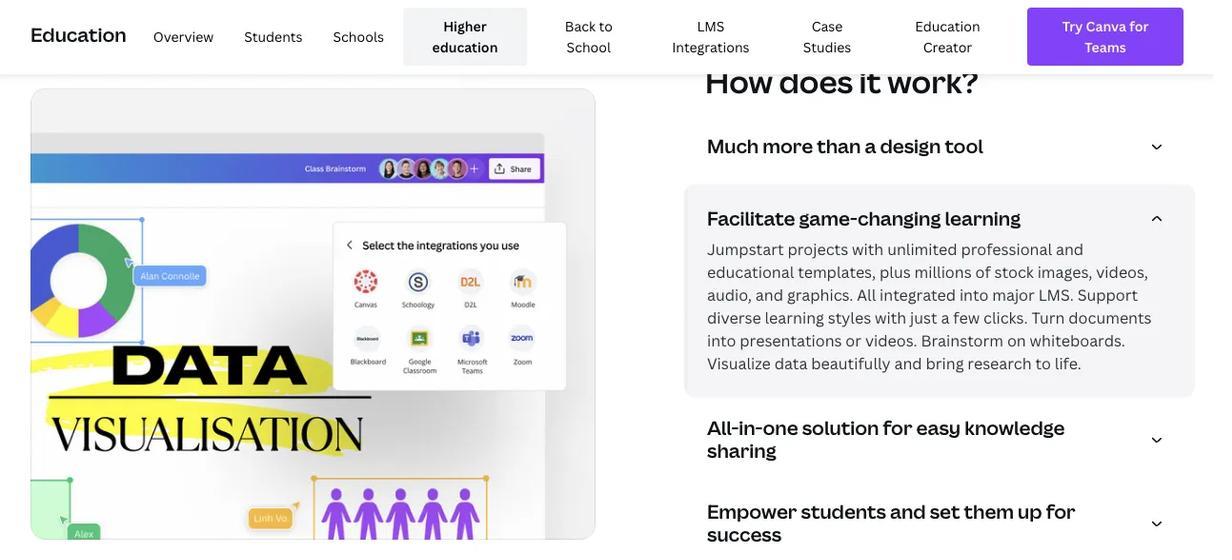 Task type: vqa. For each thing, say whether or not it's contained in the screenshot.
data
yes



Task type: locate. For each thing, give the bounding box(es) containing it.
for left easy
[[883, 416, 913, 442]]

1 vertical spatial for
[[1046, 499, 1076, 526]]

much more than a design tool
[[707, 133, 983, 160]]

data
[[775, 354, 808, 374]]

into up few
[[960, 285, 989, 306]]

1 horizontal spatial into
[[960, 285, 989, 306]]

styles
[[828, 308, 871, 328]]

how does it work?
[[705, 61, 979, 103]]

overview link
[[142, 8, 225, 66]]

0 vertical spatial to
[[599, 17, 613, 35]]

up
[[1018, 499, 1042, 526]]

schools link
[[322, 8, 395, 66]]

to left life.
[[1035, 354, 1051, 374]]

learning up presentations
[[765, 308, 824, 328]]

case
[[812, 17, 843, 35]]

diverse
[[707, 308, 761, 328]]

knowledge
[[965, 416, 1065, 442]]

1 horizontal spatial education
[[915, 17, 980, 35]]

0 vertical spatial into
[[960, 285, 989, 306]]

with down facilitate game-changing learning
[[852, 239, 884, 260]]

graphics.
[[787, 285, 853, 306]]

all-in-one solution for easy knowledge sharing
[[707, 416, 1065, 465]]

0 vertical spatial for
[[883, 416, 913, 442]]

learning inside dropdown button
[[945, 206, 1021, 232]]

game-
[[799, 206, 858, 232]]

menu bar containing higher education
[[134, 8, 1012, 66]]

menu bar
[[134, 8, 1012, 66]]

millions
[[914, 262, 972, 283]]

education for education
[[30, 21, 126, 47]]

visualize
[[707, 354, 771, 374]]

and left set
[[890, 499, 926, 526]]

professional
[[961, 239, 1052, 260]]

1 vertical spatial a
[[941, 308, 950, 328]]

education creator link
[[883, 8, 1012, 66]]

design
[[880, 133, 941, 160]]

and down educational
[[756, 285, 783, 306]]

easy
[[916, 416, 961, 442]]

solution
[[802, 416, 879, 442]]

1 horizontal spatial to
[[1035, 354, 1051, 374]]

0 horizontal spatial education
[[30, 21, 126, 47]]

case studies
[[803, 17, 851, 56]]

1 horizontal spatial a
[[941, 308, 950, 328]]

with
[[852, 239, 884, 260], [875, 308, 907, 328]]

on
[[1007, 331, 1026, 351]]

1 vertical spatial learning
[[765, 308, 824, 328]]

it
[[859, 61, 881, 103]]

and down videos.
[[894, 354, 922, 374]]

0 vertical spatial learning
[[945, 206, 1021, 232]]

students
[[244, 27, 303, 45]]

1 vertical spatial into
[[707, 331, 736, 351]]

than
[[817, 133, 861, 160]]

0 horizontal spatial for
[[883, 416, 913, 442]]

a right than
[[865, 133, 876, 160]]

research
[[968, 354, 1032, 374]]

for inside empower students and set them up for success
[[1046, 499, 1076, 526]]

into
[[960, 285, 989, 306], [707, 331, 736, 351]]

data visualisation template image
[[30, 88, 596, 541]]

learning up "professional"
[[945, 206, 1021, 232]]

to inside jumpstart projects with unlimited professional and educational templates, plus millions of stock images, videos, audio, and graphics. all integrated into major lms. support diverse learning styles with just a few clicks. turn documents into presentations or videos. brainstorm on whiteboards. visualize data beautifully and bring research to life.
[[1035, 354, 1051, 374]]

integrations
[[672, 38, 750, 56]]

presentations
[[740, 331, 842, 351]]

1 vertical spatial to
[[1035, 354, 1051, 374]]

school
[[567, 38, 611, 56]]

few
[[953, 308, 980, 328]]

learning
[[945, 206, 1021, 232], [765, 308, 824, 328]]

changing
[[858, 206, 941, 232]]

students link
[[233, 8, 314, 66]]

1 vertical spatial with
[[875, 308, 907, 328]]

of
[[975, 262, 991, 283]]

0 horizontal spatial to
[[599, 17, 613, 35]]

1 horizontal spatial learning
[[945, 206, 1021, 232]]

to
[[599, 17, 613, 35], [1035, 354, 1051, 374]]

with up videos.
[[875, 308, 907, 328]]

education for education creator
[[915, 17, 980, 35]]

higher
[[443, 17, 487, 35]]

0 horizontal spatial learning
[[765, 308, 824, 328]]

to right back
[[599, 17, 613, 35]]

set
[[930, 499, 960, 526]]

and
[[1056, 239, 1084, 260], [756, 285, 783, 306], [894, 354, 922, 374], [890, 499, 926, 526]]

a
[[865, 133, 876, 160], [941, 308, 950, 328]]

education
[[915, 17, 980, 35], [30, 21, 126, 47]]

lms integrations
[[672, 17, 750, 56]]

into down diverse
[[707, 331, 736, 351]]

brainstorm
[[921, 331, 1004, 351]]

1 horizontal spatial for
[[1046, 499, 1076, 526]]

a left few
[[941, 308, 950, 328]]

0 horizontal spatial a
[[865, 133, 876, 160]]

for right up
[[1046, 499, 1076, 526]]

0 vertical spatial a
[[865, 133, 876, 160]]

educational
[[707, 262, 794, 283]]

students
[[801, 499, 886, 526]]

all-in-one solution for easy knowledge sharing button
[[707, 416, 1180, 471]]

facilitate game-changing learning button
[[707, 206, 1180, 238]]

all-
[[707, 416, 739, 442]]

for
[[883, 416, 913, 442], [1046, 499, 1076, 526]]



Task type: describe. For each thing, give the bounding box(es) containing it.
images,
[[1038, 262, 1093, 283]]

videos.
[[865, 331, 917, 351]]

videos,
[[1096, 262, 1148, 283]]

facilitate game-changing learning
[[707, 206, 1021, 232]]

more
[[763, 133, 813, 160]]

to inside back to school
[[599, 17, 613, 35]]

a inside dropdown button
[[865, 133, 876, 160]]

overview
[[153, 27, 214, 45]]

much more than a design tool button
[[707, 133, 1180, 166]]

empower students and set them up for success button
[[707, 499, 1180, 554]]

clicks.
[[984, 308, 1028, 328]]

for inside all-in-one solution for easy knowledge sharing
[[883, 416, 913, 442]]

projects
[[788, 239, 848, 260]]

does
[[779, 61, 853, 103]]

case studies link
[[779, 8, 876, 66]]

audio,
[[707, 285, 752, 306]]

studies
[[803, 38, 851, 56]]

education creator
[[915, 17, 980, 56]]

tool
[[945, 133, 983, 160]]

whiteboards.
[[1030, 331, 1125, 351]]

education element
[[30, 0, 1184, 73]]

and up images,
[[1056, 239, 1084, 260]]

templates,
[[798, 262, 876, 283]]

how
[[705, 61, 773, 103]]

them
[[964, 499, 1014, 526]]

lms
[[697, 17, 725, 35]]

learning inside jumpstart projects with unlimited professional and educational templates, plus millions of stock images, videos, audio, and graphics. all integrated into major lms. support diverse learning styles with just a few clicks. turn documents into presentations or videos. brainstorm on whiteboards. visualize data beautifully and bring research to life.
[[765, 308, 824, 328]]

integrated
[[880, 285, 956, 306]]

support
[[1078, 285, 1138, 306]]

stock
[[995, 262, 1034, 283]]

all
[[857, 285, 876, 306]]

and inside empower students and set them up for success
[[890, 499, 926, 526]]

menu bar inside education element
[[134, 8, 1012, 66]]

back to school
[[565, 17, 613, 56]]

jumpstart projects with unlimited professional and educational templates, plus millions of stock images, videos, audio, and graphics. all integrated into major lms. support diverse learning styles with just a few clicks. turn documents into presentations or videos. brainstorm on whiteboards. visualize data beautifully and bring research to life.
[[707, 239, 1152, 374]]

higher education link
[[403, 8, 527, 66]]

facilitate
[[707, 206, 795, 232]]

lms.
[[1038, 285, 1074, 306]]

just
[[910, 308, 937, 328]]

sharing
[[707, 438, 776, 465]]

creator
[[923, 38, 972, 56]]

turn
[[1032, 308, 1065, 328]]

unlimited
[[887, 239, 957, 260]]

work?
[[888, 61, 979, 103]]

jumpstart
[[707, 239, 784, 260]]

success
[[707, 522, 782, 549]]

back to school link
[[535, 8, 643, 66]]

plus
[[880, 262, 911, 283]]

back
[[565, 17, 596, 35]]

much
[[707, 133, 759, 160]]

one
[[763, 416, 798, 442]]

schools
[[333, 27, 384, 45]]

education
[[432, 38, 498, 56]]

lms integrations link
[[651, 8, 771, 66]]

bring
[[926, 354, 964, 374]]

or
[[846, 331, 862, 351]]

a inside jumpstart projects with unlimited professional and educational templates, plus millions of stock images, videos, audio, and graphics. all integrated into major lms. support diverse learning styles with just a few clicks. turn documents into presentations or videos. brainstorm on whiteboards. visualize data beautifully and bring research to life.
[[941, 308, 950, 328]]

in-
[[739, 416, 763, 442]]

empower
[[707, 499, 797, 526]]

beautifully
[[811, 354, 891, 374]]

higher education
[[432, 17, 498, 56]]

life.
[[1055, 354, 1081, 374]]

major
[[992, 285, 1035, 306]]

0 vertical spatial with
[[852, 239, 884, 260]]

0 horizontal spatial into
[[707, 331, 736, 351]]

documents
[[1069, 308, 1152, 328]]

empower students and set them up for success
[[707, 499, 1076, 549]]



